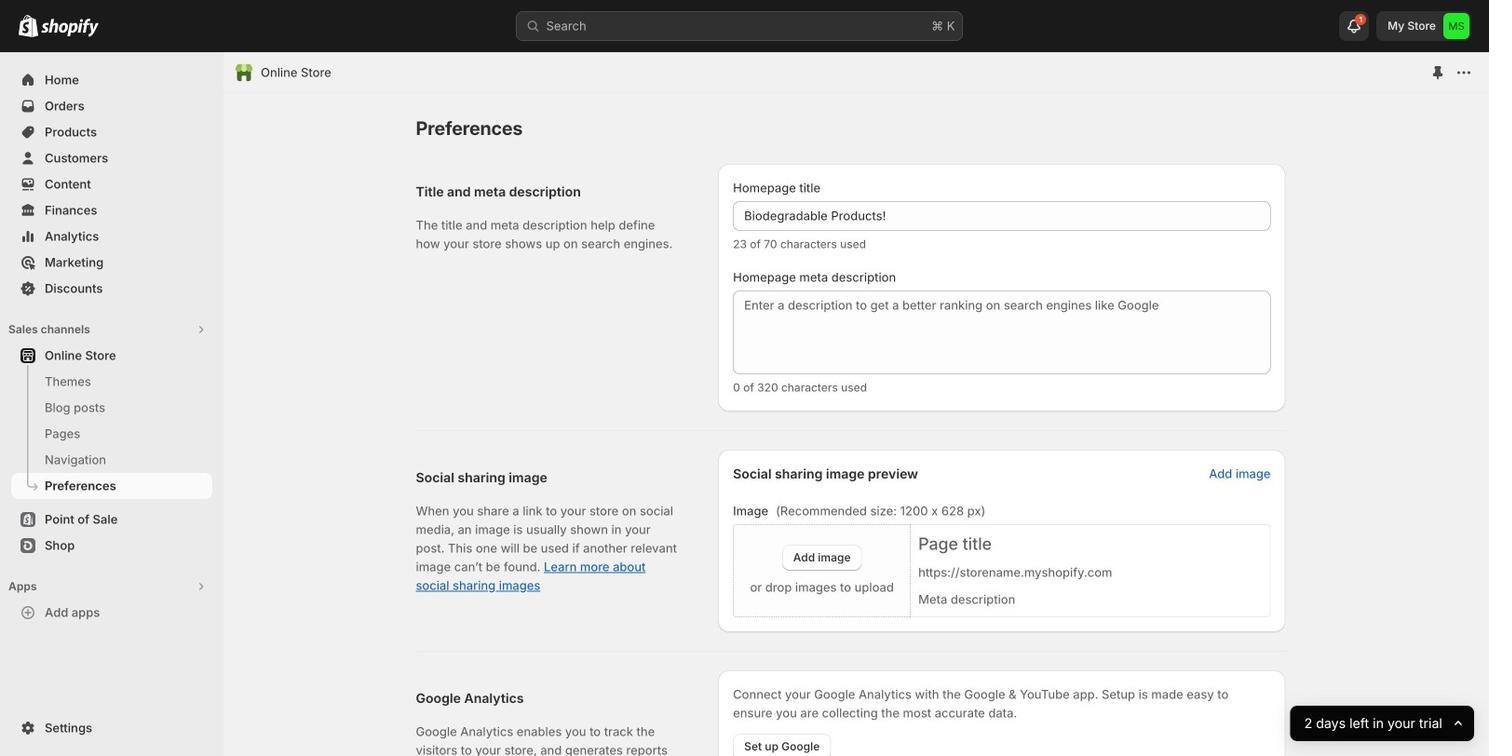 Task type: vqa. For each thing, say whether or not it's contained in the screenshot.
My Store IMAGE
yes



Task type: locate. For each thing, give the bounding box(es) containing it.
my store image
[[1444, 13, 1470, 39]]

shopify image
[[19, 15, 38, 37], [41, 18, 99, 37]]

online store image
[[235, 63, 253, 82]]

1 horizontal spatial shopify image
[[41, 18, 99, 37]]

0 horizontal spatial shopify image
[[19, 15, 38, 37]]



